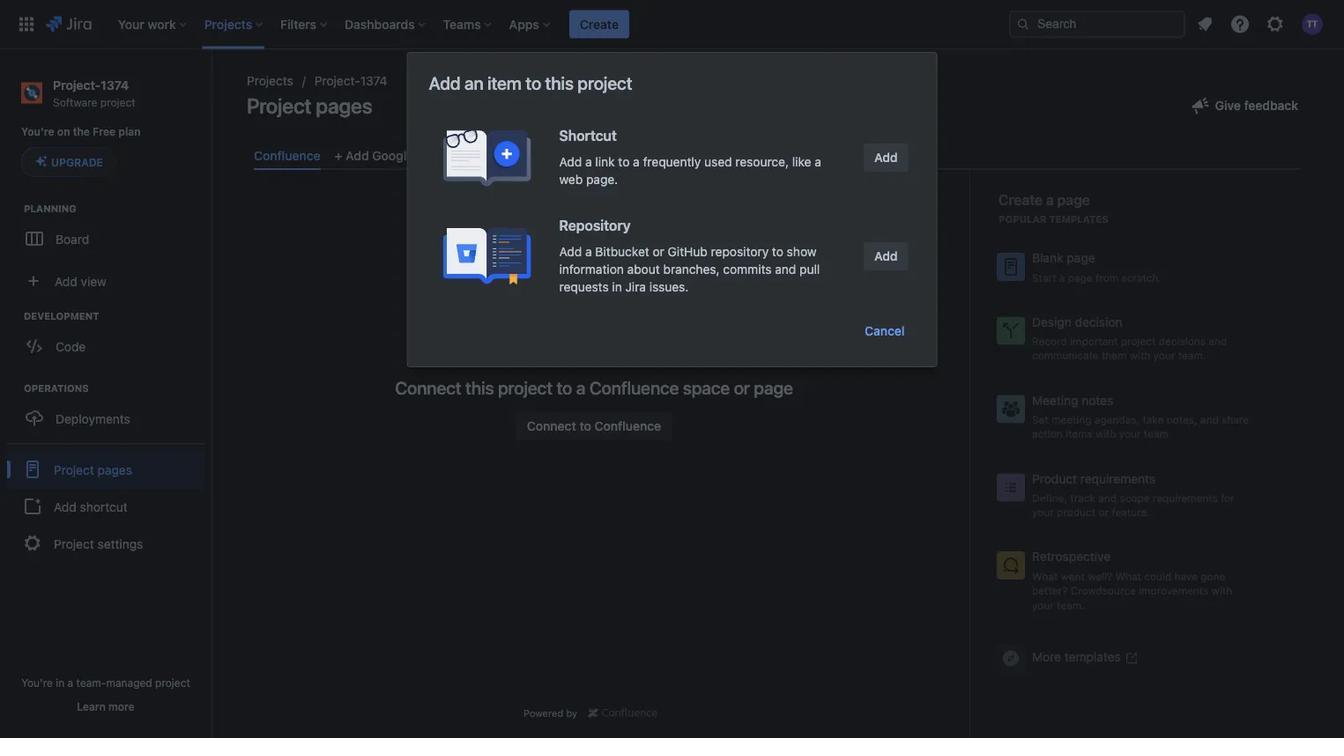 Task type: locate. For each thing, give the bounding box(es) containing it.
by
[[566, 708, 577, 719]]

to down the connect this project to a confluence space or page
[[580, 419, 591, 434]]

0 vertical spatial confluence
[[254, 148, 321, 163]]

you're on the free plan
[[21, 125, 141, 138]]

feedback
[[1244, 98, 1299, 113]]

project- for project-1374 software project
[[53, 78, 101, 92]]

cancel
[[865, 324, 905, 339]]

1 horizontal spatial page
[[1058, 192, 1090, 209]]

show
[[787, 245, 817, 259]]

connect
[[395, 378, 462, 398], [527, 419, 576, 434]]

2 you're from the top
[[21, 677, 53, 689]]

project down the projects link
[[247, 93, 311, 118]]

add button for shortcut
[[864, 144, 909, 172]]

confluence inside "tab list"
[[254, 148, 321, 163]]

a inside add a bitbucket or github repository to show information about branches, commits and pull requests in jira issues.
[[585, 245, 592, 259]]

to up and
[[772, 245, 784, 259]]

project
[[578, 72, 633, 93], [100, 96, 135, 108], [498, 378, 553, 398], [155, 677, 190, 689]]

project down add shortcut
[[54, 537, 94, 551]]

0 horizontal spatial page
[[754, 378, 793, 398]]

branches,
[[663, 262, 720, 277]]

1 horizontal spatial or
[[734, 378, 750, 398]]

requests
[[559, 280, 609, 294]]

1 vertical spatial this
[[466, 378, 494, 398]]

0 vertical spatial create
[[580, 17, 619, 31]]

add left the shortcut
[[54, 500, 77, 514]]

1374 up free
[[101, 78, 129, 92]]

project up the plan
[[100, 96, 135, 108]]

project pages down the projects link
[[247, 93, 372, 118]]

confluence down the connect this project to a confluence space or page
[[595, 419, 661, 434]]

page up templates
[[1058, 192, 1090, 209]]

project-1374 software project
[[53, 78, 135, 108]]

you're left team-
[[21, 677, 53, 689]]

1 vertical spatial project pages
[[54, 463, 132, 477]]

0 horizontal spatial 1374
[[101, 78, 129, 92]]

in
[[612, 280, 622, 294], [56, 677, 65, 689]]

tab list
[[247, 141, 1309, 170]]

settings
[[97, 537, 143, 551]]

planning group
[[9, 202, 211, 262]]

confluence
[[254, 148, 321, 163], [590, 378, 679, 398], [595, 419, 661, 434]]

board
[[56, 232, 89, 246]]

0 vertical spatial or
[[653, 245, 665, 259]]

give feedback
[[1215, 98, 1299, 113]]

connect for connect to confluence
[[527, 419, 576, 434]]

powered by
[[524, 708, 577, 719]]

1 vertical spatial or
[[734, 378, 750, 398]]

1 vertical spatial add button
[[864, 242, 909, 271]]

1 vertical spatial project
[[54, 463, 94, 477]]

1 horizontal spatial connect
[[527, 419, 576, 434]]

this
[[545, 72, 574, 93], [466, 378, 494, 398]]

commits
[[723, 262, 772, 277]]

1 vertical spatial connect
[[527, 419, 576, 434]]

0 horizontal spatial in
[[56, 677, 65, 689]]

add button for repository
[[864, 242, 909, 271]]

1374 inside project-1374 software project
[[101, 78, 129, 92]]

team-
[[76, 677, 106, 689]]

0 horizontal spatial project-
[[53, 78, 101, 92]]

shortcut
[[80, 500, 128, 514]]

a
[[585, 155, 592, 169], [633, 155, 640, 169], [815, 155, 821, 169], [1046, 192, 1054, 209], [585, 245, 592, 259], [576, 378, 586, 398], [68, 677, 73, 689]]

create
[[580, 17, 619, 31], [999, 192, 1043, 209]]

0 horizontal spatial connect
[[395, 378, 462, 398]]

0 vertical spatial pages
[[316, 93, 372, 118]]

add button
[[864, 144, 909, 172], [864, 242, 909, 271]]

pages down "project-1374" link
[[316, 93, 372, 118]]

learn more button
[[77, 700, 135, 714]]

add up web
[[559, 155, 582, 169]]

page.
[[586, 172, 618, 187]]

add inside the add a link to a frequently used resource, like a web page.
[[559, 155, 582, 169]]

create inside the create a page popular templates
[[999, 192, 1043, 209]]

1 you're from the top
[[21, 125, 54, 138]]

in left jira
[[612, 280, 622, 294]]

add an item to this project dialog
[[408, 53, 937, 367]]

add shortcut
[[54, 500, 128, 514]]

group containing project pages
[[7, 444, 205, 569]]

about
[[627, 262, 660, 277]]

primary element
[[11, 0, 1009, 49]]

templates
[[1049, 214, 1109, 225]]

1374
[[360, 74, 388, 88], [101, 78, 129, 92]]

2 add button from the top
[[864, 242, 909, 271]]

resource,
[[736, 155, 789, 169]]

board link
[[9, 221, 203, 257]]

project-1374
[[315, 74, 388, 88]]

group
[[7, 444, 205, 569]]

add right like
[[875, 150, 898, 165]]

1 add button from the top
[[864, 144, 909, 172]]

2 vertical spatial project
[[54, 537, 94, 551]]

managed
[[106, 677, 152, 689]]

1374 up google
[[360, 74, 388, 88]]

give feedback button
[[1180, 92, 1309, 120]]

upgrade
[[51, 156, 103, 169]]

0 vertical spatial in
[[612, 280, 622, 294]]

development group
[[9, 310, 211, 370]]

project- up software
[[53, 78, 101, 92]]

to inside the add a link to a frequently used resource, like a web page.
[[618, 155, 630, 169]]

the
[[73, 125, 90, 138]]

you're in a team-managed project
[[21, 677, 190, 689]]

jira image
[[46, 14, 91, 35], [46, 14, 91, 35]]

you're for you're on the free plan
[[21, 125, 54, 138]]

0 vertical spatial project
[[247, 93, 311, 118]]

page right space
[[754, 378, 793, 398]]

0 vertical spatial connect
[[395, 378, 462, 398]]

add an item to this project
[[429, 72, 633, 93]]

1 horizontal spatial project-
[[315, 74, 360, 88]]

search image
[[1017, 17, 1031, 31]]

pages
[[316, 93, 372, 118], [97, 463, 132, 477]]

project up shortcut
[[578, 72, 633, 93]]

0 horizontal spatial create
[[580, 17, 619, 31]]

project pages
[[247, 93, 372, 118], [54, 463, 132, 477]]

add button right like
[[864, 144, 909, 172]]

to inside the connect to confluence button
[[580, 419, 591, 434]]

or up about at the top left of page
[[653, 245, 665, 259]]

in inside add a bitbucket or github repository to show information about branches, commits and pull requests in jira issues.
[[612, 280, 622, 294]]

project- inside project-1374 software project
[[53, 78, 101, 92]]

tab list containing confluence
[[247, 141, 1309, 170]]

in left team-
[[56, 677, 65, 689]]

to up connect to confluence
[[557, 378, 572, 398]]

upgrade button
[[22, 148, 116, 176]]

add a bitbucket or github repository to show information about branches, commits and pull requests in jira issues.
[[559, 245, 820, 294]]

pages up add shortcut button at the left of the page
[[97, 463, 132, 477]]

0 vertical spatial you're
[[21, 125, 54, 138]]

project up add shortcut
[[54, 463, 94, 477]]

or
[[653, 245, 665, 259], [734, 378, 750, 398]]

1 vertical spatial pages
[[97, 463, 132, 477]]

0 vertical spatial this
[[545, 72, 574, 93]]

project settings link
[[7, 525, 205, 564]]

information
[[559, 262, 624, 277]]

or inside add a bitbucket or github repository to show information about branches, commits and pull requests in jira issues.
[[653, 245, 665, 259]]

0 horizontal spatial or
[[653, 245, 665, 259]]

like
[[792, 155, 811, 169]]

1 vertical spatial you're
[[21, 677, 53, 689]]

confluence left +
[[254, 148, 321, 163]]

to right item
[[526, 72, 541, 93]]

1 horizontal spatial this
[[545, 72, 574, 93]]

1 horizontal spatial in
[[612, 280, 622, 294]]

1 horizontal spatial 1374
[[360, 74, 388, 88]]

0 vertical spatial add button
[[864, 144, 909, 172]]

project for project settings link
[[54, 537, 94, 551]]

github
[[668, 245, 708, 259]]

1 vertical spatial create
[[999, 192, 1043, 209]]

add inside button
[[54, 500, 77, 514]]

you're
[[21, 125, 54, 138], [21, 677, 53, 689]]

a up information
[[585, 245, 592, 259]]

add shortcut button
[[7, 489, 205, 525]]

repository
[[559, 217, 631, 234]]

0 vertical spatial page
[[1058, 192, 1090, 209]]

+
[[335, 148, 342, 163]]

1 horizontal spatial create
[[999, 192, 1043, 209]]

to
[[526, 72, 541, 93], [618, 155, 630, 169], [772, 245, 784, 259], [557, 378, 572, 398], [580, 419, 591, 434]]

code
[[56, 339, 86, 354]]

project
[[247, 93, 311, 118], [54, 463, 94, 477], [54, 537, 94, 551]]

add button up "cancel"
[[864, 242, 909, 271]]

create for create
[[580, 17, 619, 31]]

item
[[488, 72, 522, 93]]

you're left on
[[21, 125, 54, 138]]

add right +
[[346, 148, 369, 163]]

connect for connect this project to a confluence space or page
[[395, 378, 462, 398]]

a up connect to confluence
[[576, 378, 586, 398]]

project- right projects at the left of page
[[315, 74, 360, 88]]

add
[[429, 72, 461, 93], [346, 148, 369, 163], [875, 150, 898, 165], [559, 155, 582, 169], [559, 245, 582, 259], [875, 249, 898, 264], [54, 500, 77, 514]]

to for confluence
[[557, 378, 572, 398]]

connect inside button
[[527, 419, 576, 434]]

project for project pages link
[[54, 463, 94, 477]]

project-
[[315, 74, 360, 88], [53, 78, 101, 92]]

a up popular
[[1046, 192, 1054, 209]]

project pages up add shortcut
[[54, 463, 132, 477]]

or right space
[[734, 378, 750, 398]]

2 vertical spatial confluence
[[595, 419, 661, 434]]

project-1374 link
[[315, 71, 388, 92]]

confluence image
[[588, 707, 658, 721], [588, 707, 658, 721]]

confluence up connect to confluence
[[590, 378, 679, 398]]

create inside button
[[580, 17, 619, 31]]

cancel button
[[854, 317, 916, 346]]

google
[[372, 148, 414, 163]]

0 horizontal spatial project pages
[[54, 463, 132, 477]]

jira
[[626, 280, 646, 294]]

add up information
[[559, 245, 582, 259]]

to right link
[[618, 155, 630, 169]]

1 horizontal spatial project pages
[[247, 93, 372, 118]]

0 horizontal spatial pages
[[97, 463, 132, 477]]

repository
[[711, 245, 769, 259]]



Task type: vqa. For each thing, say whether or not it's contained in the screenshot.
Teams popup button
no



Task type: describe. For each thing, give the bounding box(es) containing it.
more
[[109, 701, 135, 713]]

beta
[[454, 151, 480, 162]]

1374 for project-1374
[[360, 74, 388, 88]]

project up connect to confluence
[[498, 378, 553, 398]]

development
[[24, 311, 99, 322]]

projects
[[247, 74, 293, 88]]

give
[[1215, 98, 1241, 113]]

0 vertical spatial project pages
[[247, 93, 372, 118]]

drive
[[417, 148, 447, 163]]

operations group
[[9, 382, 211, 442]]

a inside the create a page popular templates
[[1046, 192, 1054, 209]]

planning
[[24, 203, 76, 215]]

add up "cancel"
[[875, 249, 898, 264]]

project pages inside group
[[54, 463, 132, 477]]

pages inside group
[[97, 463, 132, 477]]

1 vertical spatial confluence
[[590, 378, 679, 398]]

project inside dialog
[[578, 72, 633, 93]]

plan
[[118, 125, 141, 138]]

free
[[93, 125, 116, 138]]

1374 for project-1374 software project
[[101, 78, 129, 92]]

software
[[53, 96, 97, 108]]

connect to confluence button
[[517, 413, 672, 441]]

confluence inside the connect to confluence button
[[595, 419, 661, 434]]

link
[[595, 155, 615, 169]]

learn more
[[77, 701, 135, 713]]

a left team-
[[68, 677, 73, 689]]

create button
[[569, 10, 629, 38]]

issues.
[[650, 280, 689, 294]]

1 vertical spatial page
[[754, 378, 793, 398]]

create banner
[[0, 0, 1344, 49]]

bitbucket
[[595, 245, 650, 259]]

1 vertical spatial in
[[56, 677, 65, 689]]

to inside add a bitbucket or github repository to show information about branches, commits and pull requests in jira issues.
[[772, 245, 784, 259]]

add inside "tab list"
[[346, 148, 369, 163]]

connect to confluence
[[527, 419, 661, 434]]

this inside add an item to this project dialog
[[545, 72, 574, 93]]

a left link
[[585, 155, 592, 169]]

on
[[57, 125, 70, 138]]

project- for project-1374
[[315, 74, 360, 88]]

web
[[559, 172, 583, 187]]

connect this project to a confluence space or page
[[395, 378, 793, 398]]

project settings
[[54, 537, 143, 551]]

a right like
[[815, 155, 821, 169]]

deployments link
[[9, 401, 203, 437]]

a right link
[[633, 155, 640, 169]]

projects link
[[247, 71, 293, 92]]

1 horizontal spatial pages
[[316, 93, 372, 118]]

to for frequently
[[618, 155, 630, 169]]

used
[[704, 155, 732, 169]]

page inside the create a page popular templates
[[1058, 192, 1090, 209]]

add a link to a frequently used resource, like a web page.
[[559, 155, 821, 187]]

and
[[775, 262, 796, 277]]

create a page popular templates
[[999, 192, 1109, 225]]

add inside add a bitbucket or github repository to show information about branches, commits and pull requests in jira issues.
[[559, 245, 582, 259]]

powered
[[524, 708, 564, 719]]

operations
[[24, 383, 89, 395]]

0 horizontal spatial this
[[466, 378, 494, 398]]

space
[[683, 378, 730, 398]]

+ add google drive beta
[[335, 148, 480, 163]]

create for create a page popular templates
[[999, 192, 1043, 209]]

pull
[[800, 262, 820, 277]]

shortcut
[[559, 127, 617, 144]]

Search field
[[1009, 10, 1186, 38]]

to for project
[[526, 72, 541, 93]]

an
[[465, 72, 484, 93]]

you're for you're in a team-managed project
[[21, 677, 53, 689]]

frequently
[[643, 155, 701, 169]]

add left an
[[429, 72, 461, 93]]

project pages link
[[7, 451, 205, 489]]

code link
[[9, 329, 203, 364]]

learn
[[77, 701, 106, 713]]

project right managed
[[155, 677, 190, 689]]

popular
[[999, 214, 1047, 225]]

project inside project-1374 software project
[[100, 96, 135, 108]]

deployments
[[56, 412, 130, 426]]



